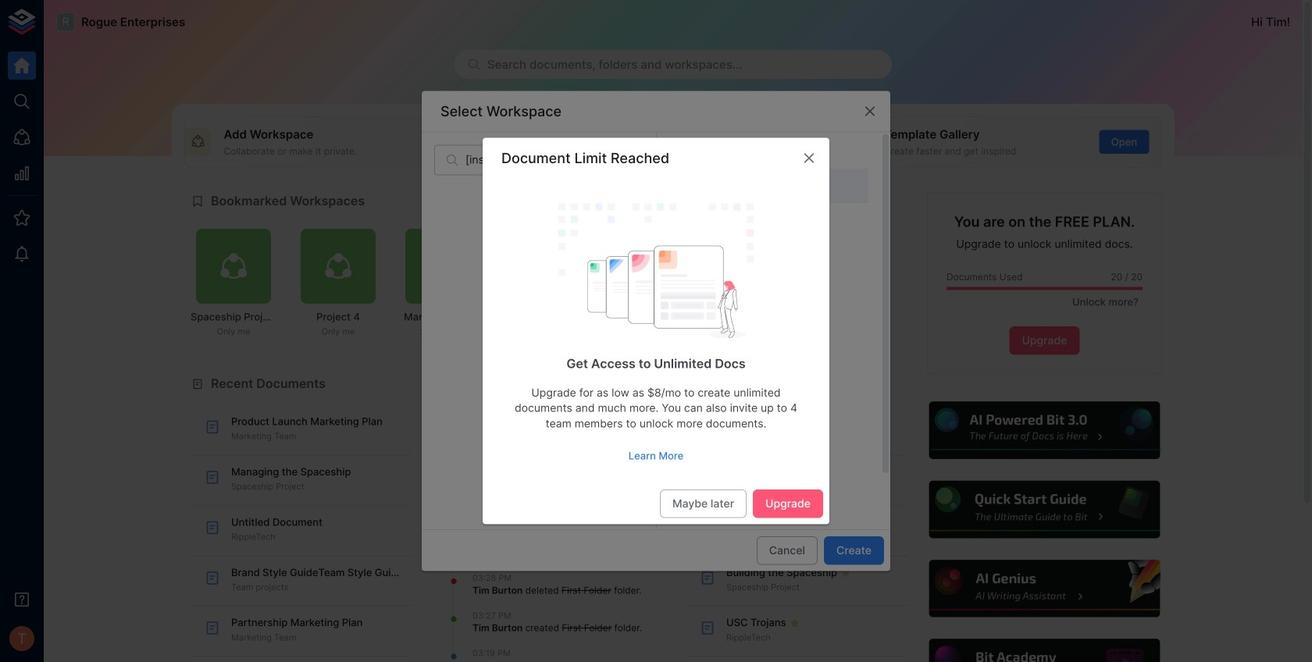 Task type: vqa. For each thing, say whether or not it's contained in the screenshot.
the 'Remove Bookmark' image on the top
no



Task type: locate. For each thing, give the bounding box(es) containing it.
3 help image from the top
[[927, 558, 1162, 620]]

help image
[[927, 400, 1162, 462], [927, 479, 1162, 541], [927, 558, 1162, 620], [927, 637, 1162, 662]]

dialog
[[422, 91, 890, 581], [483, 138, 829, 525]]

2 help image from the top
[[927, 479, 1162, 541]]

Search Workspaces... text field
[[466, 145, 644, 175]]



Task type: describe. For each thing, give the bounding box(es) containing it.
4 help image from the top
[[927, 637, 1162, 662]]

1 help image from the top
[[927, 400, 1162, 462]]



